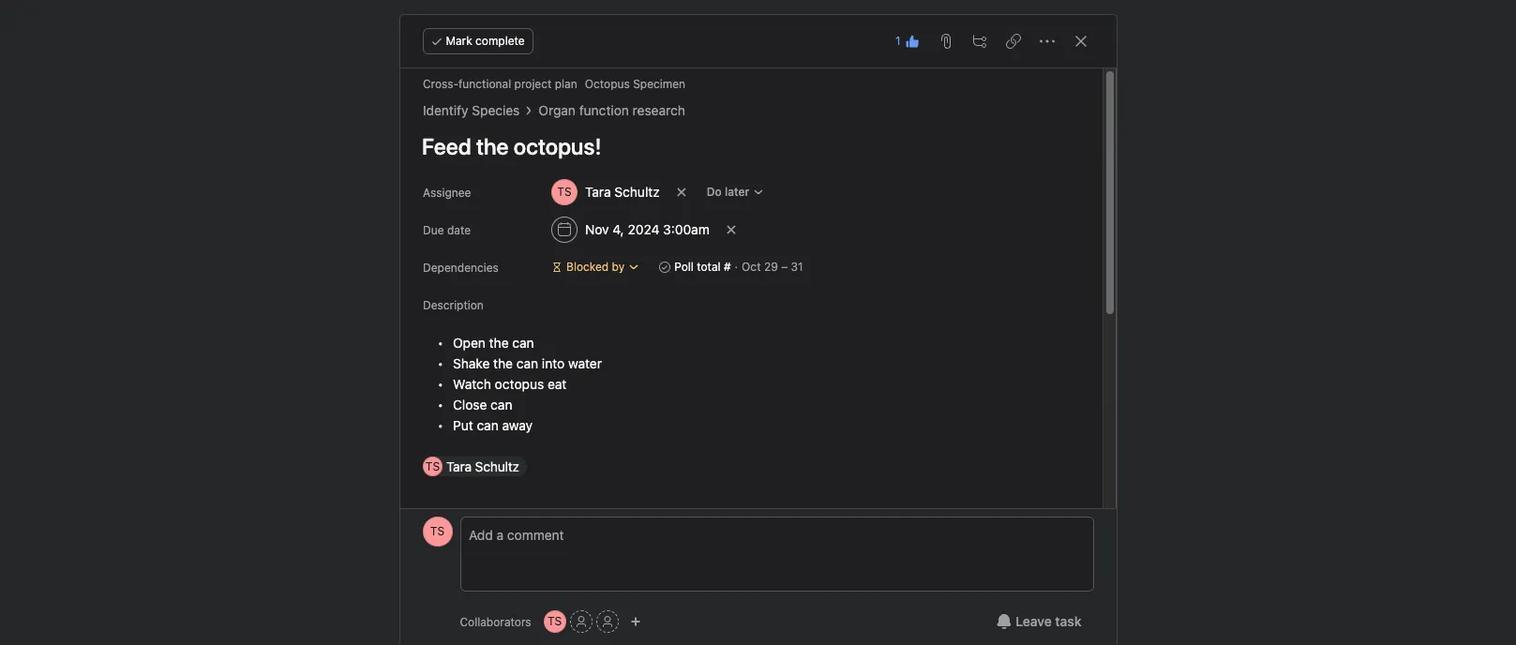 Task type: vqa. For each thing, say whether or not it's contained in the screenshot.
The The
yes



Task type: locate. For each thing, give the bounding box(es) containing it.
mark complete button
[[422, 28, 533, 54]]

0 vertical spatial tara
[[585, 184, 611, 200]]

2 vertical spatial ts
[[548, 614, 562, 628]]

close
[[452, 397, 487, 413]]

organ function research
[[538, 102, 685, 118]]

1 horizontal spatial tara
[[585, 184, 611, 200]]

ts button right collaborators
[[544, 611, 566, 633]]

0 horizontal spatial tara
[[446, 459, 471, 475]]

watch
[[452, 376, 491, 392]]

add subtask image
[[972, 34, 987, 49]]

the right open
[[489, 335, 508, 351]]

blocked by button
[[543, 254, 648, 280]]

away
[[502, 417, 532, 433]]

blocked by
[[566, 260, 624, 274]]

do
[[706, 185, 721, 199]]

1 vertical spatial tara
[[446, 459, 471, 475]]

tara schultz up 4,
[[585, 184, 659, 200]]

0 vertical spatial tara schultz
[[585, 184, 659, 200]]

functional
[[458, 77, 511, 91]]

cross-functional project plan link
[[422, 77, 577, 91]]

tara down "put"
[[446, 459, 471, 475]]

schultz up 2024
[[614, 184, 659, 200]]

do later
[[706, 185, 749, 199]]

tara inside "dropdown button"
[[585, 184, 611, 200]]

dependencies
[[422, 261, 498, 275]]

ts
[[425, 460, 439, 474], [430, 524, 445, 538], [548, 614, 562, 628]]

1 horizontal spatial tara schultz
[[585, 184, 659, 200]]

the up octopus
[[493, 355, 513, 371]]

1 vertical spatial schultz
[[475, 459, 519, 475]]

project
[[514, 77, 551, 91]]

1 vertical spatial ts button
[[544, 611, 566, 633]]

1 horizontal spatial ts button
[[544, 611, 566, 633]]

research
[[632, 102, 685, 118]]

mark complete
[[446, 34, 525, 48]]

octopus specimen link
[[584, 77, 685, 91]]

1 vertical spatial ts
[[430, 524, 445, 538]]

29
[[764, 260, 778, 274]]

schultz inside "dropdown button"
[[614, 184, 659, 200]]

description document
[[402, 333, 1080, 477]]

31
[[791, 260, 803, 274]]

Task Name text field
[[409, 125, 1080, 168]]

the
[[489, 335, 508, 351], [493, 355, 513, 371]]

tara schultz down "put"
[[446, 459, 519, 475]]

add or remove collaborators image
[[630, 616, 641, 627]]

tara schultz inside "dropdown button"
[[585, 184, 659, 200]]

poll
[[674, 260, 693, 274]]

0 vertical spatial ts button
[[422, 517, 452, 547]]

collaborators
[[460, 615, 531, 629]]

tara schultz inside description document
[[446, 459, 519, 475]]

description
[[422, 298, 483, 312]]

species
[[472, 102, 519, 118]]

later
[[724, 185, 749, 199]]

main content
[[402, 68, 1080, 645]]

identify
[[422, 102, 468, 118]]

copy task link image
[[1006, 34, 1021, 49]]

do later button
[[698, 179, 773, 205]]

task
[[1055, 613, 1082, 629]]

main content containing identify species
[[402, 68, 1080, 645]]

octopus
[[584, 77, 630, 91]]

leave task button
[[985, 605, 1094, 639]]

1 vertical spatial the
[[493, 355, 513, 371]]

tara schultz button
[[543, 175, 668, 209]]

oct 29 – 31
[[741, 260, 803, 274]]

1 vertical spatial tara schultz
[[446, 459, 519, 475]]

schultz
[[614, 184, 659, 200], [475, 459, 519, 475]]

0 vertical spatial ts
[[425, 460, 439, 474]]

tara inside description document
[[446, 459, 471, 475]]

mark
[[446, 34, 472, 48]]

tara up "nov"
[[585, 184, 611, 200]]

complete
[[476, 34, 525, 48]]

0 vertical spatial schultz
[[614, 184, 659, 200]]

0 horizontal spatial tara schultz
[[446, 459, 519, 475]]

remove assignee image
[[675, 187, 687, 198]]

0 horizontal spatial ts button
[[422, 517, 452, 547]]

ts button
[[422, 517, 452, 547], [544, 611, 566, 633]]

organ function research link
[[538, 100, 685, 121]]

ts button down tara schultz link
[[422, 517, 452, 547]]

1 horizontal spatial schultz
[[614, 184, 659, 200]]

1
[[896, 34, 901, 48]]

2024
[[627, 221, 659, 237]]

schultz down away
[[475, 459, 519, 475]]

tara
[[585, 184, 611, 200], [446, 459, 471, 475]]

tara schultz
[[585, 184, 659, 200], [446, 459, 519, 475]]

cross-
[[422, 77, 458, 91]]

0 horizontal spatial schultz
[[475, 459, 519, 475]]

can
[[512, 335, 534, 351], [516, 355, 538, 371], [490, 397, 512, 413], [476, 417, 498, 433]]

poll total #
[[674, 260, 731, 274]]

date
[[447, 223, 470, 237]]

ts inside description document
[[425, 460, 439, 474]]

due
[[422, 223, 444, 237]]



Task type: describe. For each thing, give the bounding box(es) containing it.
put
[[452, 417, 473, 433]]

organ
[[538, 102, 575, 118]]

#
[[723, 260, 731, 274]]

blocked
[[566, 260, 608, 274]]

–
[[781, 260, 787, 274]]

4,
[[612, 221, 624, 237]]

by
[[611, 260, 624, 274]]

total
[[696, 260, 720, 274]]

identify species
[[422, 102, 519, 118]]

collapse task pane image
[[1073, 34, 1088, 49]]

assignee
[[422, 186, 471, 200]]

more actions for this task image
[[1040, 34, 1055, 49]]

due date
[[422, 223, 470, 237]]

main content inside "feed the octopus!" dialog
[[402, 68, 1080, 645]]

leave task
[[1016, 613, 1082, 629]]

plan
[[554, 77, 577, 91]]

0 vertical spatial the
[[489, 335, 508, 351]]

open
[[452, 335, 485, 351]]

identify species link
[[422, 100, 519, 121]]

clear due date image
[[725, 224, 736, 235]]

cross-functional project plan octopus specimen
[[422, 77, 685, 91]]

1 button
[[890, 28, 925, 54]]

leave
[[1016, 613, 1052, 629]]

octopus
[[494, 376, 544, 392]]

oct
[[741, 260, 761, 274]]

eat
[[547, 376, 566, 392]]

nov 4, 2024 3:00am
[[585, 221, 709, 237]]

water
[[568, 355, 602, 371]]

tara schultz link
[[446, 459, 519, 475]]

shake
[[452, 355, 489, 371]]

attachments: add a file to this task, feed the octopus! image
[[938, 34, 953, 49]]

into
[[541, 355, 564, 371]]

specimen
[[633, 77, 685, 91]]

open the can shake the can into water watch octopus eat close can put can away
[[452, 335, 602, 433]]

nov
[[585, 221, 609, 237]]

nov 4, 2024 3:00am button
[[543, 213, 718, 247]]

3:00am
[[663, 221, 709, 237]]

function
[[579, 102, 629, 118]]

schultz inside description document
[[475, 459, 519, 475]]

feed the octopus! dialog
[[400, 15, 1116, 645]]



